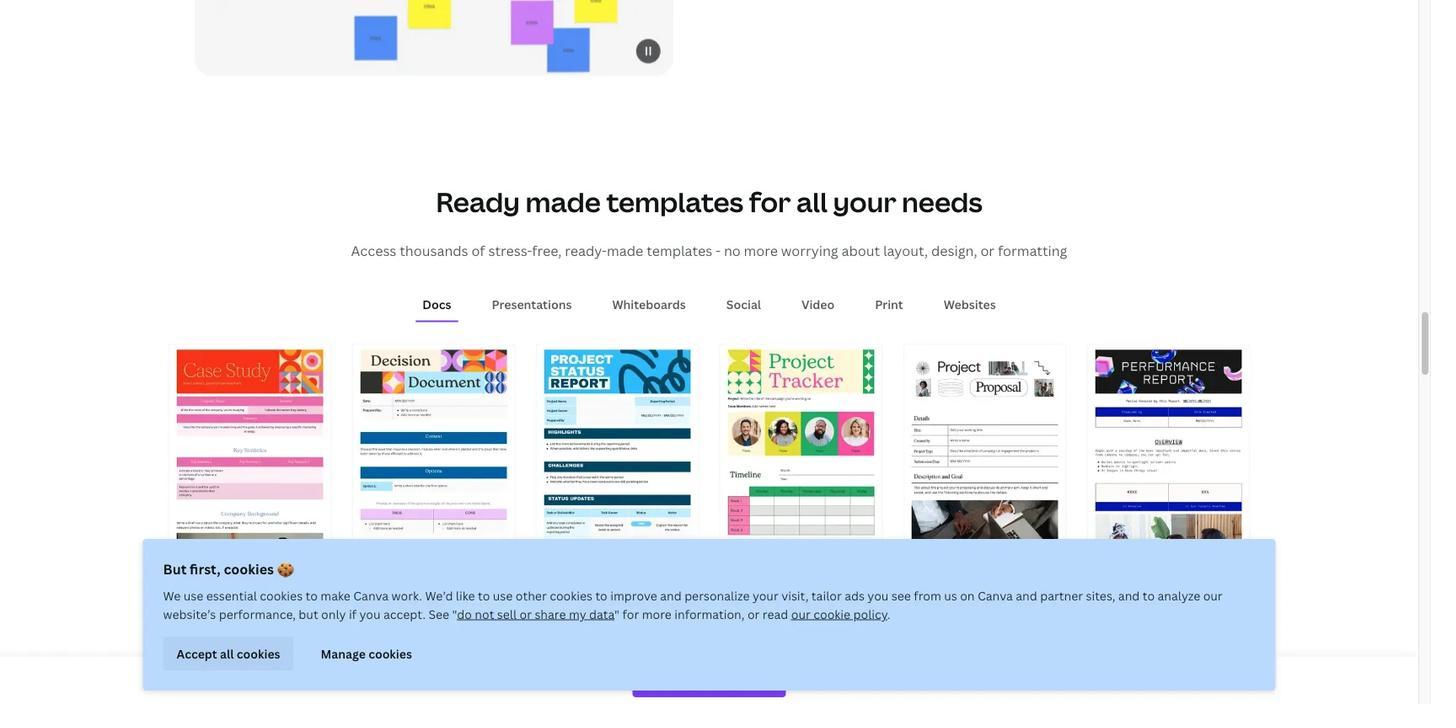 Task type: locate. For each thing, give the bounding box(es) containing it.
more
[[744, 242, 778, 260], [642, 607, 672, 623]]

project status report professional doc in dark blue light blue playful abstract style image
[[537, 345, 699, 554]]

performance,
[[219, 607, 296, 623]]

only
[[321, 607, 346, 623]]

our
[[1204, 588, 1223, 604], [791, 607, 811, 623]]

access thousands of stress-free, ready-made templates - no more worrying about layout, design, or formatting
[[351, 242, 1068, 260]]

manage cookies
[[321, 646, 412, 662]]

or right design,
[[981, 242, 995, 260]]

websites button
[[937, 289, 1003, 321]]

1 horizontal spatial for
[[749, 184, 791, 221]]

0 vertical spatial for
[[749, 184, 791, 221]]

or left 'read'
[[748, 607, 760, 623]]

your up about
[[833, 184, 897, 221]]

to up data
[[596, 588, 608, 604]]

0 horizontal spatial and
[[660, 588, 682, 604]]

0 horizontal spatial "
[[452, 607, 457, 623]]

0 vertical spatial our
[[1204, 588, 1223, 604]]

we'd
[[425, 588, 453, 604]]

accept all cookies
[[177, 646, 280, 662]]

employee handbook professional doc in dark brown black and white photocentric style image
[[904, 581, 1066, 705]]

to up but
[[306, 588, 318, 604]]

2 use from the left
[[493, 588, 513, 604]]

docs button
[[416, 289, 458, 321]]

but first, cookies 🍪
[[163, 561, 291, 579]]

ready made templates for all your needs
[[436, 184, 983, 221]]

templates
[[607, 184, 744, 221], [647, 242, 713, 260]]

see
[[429, 607, 450, 623]]

1 horizontal spatial your
[[833, 184, 897, 221]]

1 horizontal spatial made
[[607, 242, 644, 260]]

1 vertical spatial your
[[753, 588, 779, 604]]

work.
[[392, 588, 422, 604]]

1 horizontal spatial canva
[[978, 588, 1013, 604]]

more down improve at left
[[642, 607, 672, 623]]

2 " from the left
[[615, 607, 620, 623]]

websites
[[944, 297, 996, 313]]

1 horizontal spatial all
[[797, 184, 828, 221]]

presentations button
[[485, 289, 579, 321]]

project scope professional doc in black pink grey dark tech style image
[[537, 581, 699, 705]]

my
[[569, 607, 587, 623]]

0 horizontal spatial for
[[623, 607, 639, 623]]

canva right on
[[978, 588, 1013, 604]]

essential
[[206, 588, 257, 604]]

" right see
[[452, 607, 457, 623]]

canva
[[354, 588, 389, 604], [978, 588, 1013, 604]]

use up sell
[[493, 588, 513, 604]]

made
[[526, 184, 601, 221], [607, 242, 644, 260]]

0 horizontal spatial your
[[753, 588, 779, 604]]

or right sell
[[520, 607, 532, 623]]

and right sites,
[[1119, 588, 1140, 604]]

stress-
[[489, 242, 532, 260]]

personalize
[[685, 588, 750, 604]]

sites,
[[1086, 588, 1116, 604]]

use
[[184, 588, 204, 604], [493, 588, 513, 604]]

3 and from the left
[[1119, 588, 1140, 604]]

docs
[[423, 297, 452, 313]]

4 to from the left
[[1143, 588, 1155, 604]]

all right "accept"
[[220, 646, 234, 662]]

project proposal doc in black and white editorial style image
[[904, 345, 1066, 554]]

we
[[163, 588, 181, 604]]

1 horizontal spatial you
[[868, 588, 889, 604]]

.
[[888, 607, 891, 623]]

formatting
[[998, 242, 1068, 260]]

0 horizontal spatial our
[[791, 607, 811, 623]]

you
[[868, 588, 889, 604], [360, 607, 381, 623]]

made up whiteboards
[[607, 242, 644, 260]]

templates left -
[[647, 242, 713, 260]]

2 to from the left
[[478, 588, 490, 604]]

for up 'worrying'
[[749, 184, 791, 221]]

all
[[797, 184, 828, 221], [220, 646, 234, 662]]

templates up access thousands of stress-free, ready-made templates - no more worrying about layout, design, or formatting
[[607, 184, 744, 221]]

cookies down the performance,
[[237, 646, 280, 662]]

or
[[981, 242, 995, 260], [520, 607, 532, 623], [748, 607, 760, 623]]

our inside we use essential cookies to make canva work. we'd like to use other cookies to improve and personalize your visit, tailor ads you see from us on canva and partner sites, and to analyze our website's performance, but only if you accept. see "
[[1204, 588, 1223, 604]]

first,
[[190, 561, 221, 579]]

" down improve at left
[[615, 607, 620, 623]]

cookie
[[814, 607, 851, 623]]

cookies up essential at the left bottom of page
[[224, 561, 274, 579]]

use up website's
[[184, 588, 204, 604]]

other
[[516, 588, 547, 604]]

for down improve at left
[[623, 607, 639, 623]]

no
[[724, 242, 741, 260]]

to left analyze
[[1143, 588, 1155, 604]]

canva up "if"
[[354, 588, 389, 604]]

our right analyze
[[1204, 588, 1223, 604]]

and left partner on the right of the page
[[1016, 588, 1038, 604]]

we use essential cookies to make canva work. we'd like to use other cookies to improve and personalize your visit, tailor ads you see from us on canva and partner sites, and to analyze our website's performance, but only if you accept. see "
[[163, 588, 1223, 623]]

1 " from the left
[[452, 607, 457, 623]]

you right "if"
[[360, 607, 381, 623]]

more right no
[[744, 242, 778, 260]]

0 vertical spatial made
[[526, 184, 601, 221]]

your up 'read'
[[753, 588, 779, 604]]

1 horizontal spatial "
[[615, 607, 620, 623]]

you up policy
[[868, 588, 889, 604]]

layout,
[[884, 242, 928, 260]]

but
[[299, 607, 318, 623]]

case study doc in dark orange pink geometric style image
[[169, 345, 331, 554]]

to
[[306, 588, 318, 604], [478, 588, 490, 604], [596, 588, 608, 604], [1143, 588, 1155, 604]]

but
[[163, 561, 187, 579]]

" inside we use essential cookies to make canva work. we'd like to use other cookies to improve and personalize your visit, tailor ads you see from us on canva and partner sites, and to analyze our website's performance, but only if you accept. see "
[[452, 607, 457, 623]]

1 vertical spatial more
[[642, 607, 672, 623]]

partner
[[1041, 588, 1083, 604]]

1 horizontal spatial our
[[1204, 588, 1223, 604]]

2 horizontal spatial and
[[1119, 588, 1140, 604]]

"
[[452, 607, 457, 623], [615, 607, 620, 623]]

0 vertical spatial all
[[797, 184, 828, 221]]

and
[[660, 588, 682, 604], [1016, 588, 1038, 604], [1119, 588, 1140, 604]]

us
[[945, 588, 958, 604]]

ads
[[845, 588, 865, 604]]

1 vertical spatial you
[[360, 607, 381, 623]]

cookies
[[224, 561, 274, 579], [260, 588, 303, 604], [550, 588, 593, 604], [237, 646, 280, 662], [369, 646, 412, 662]]

decision document doc in blue purple grey geometric style image
[[353, 345, 515, 554]]

1 vertical spatial all
[[220, 646, 234, 662]]

0 horizontal spatial all
[[220, 646, 234, 662]]

0 vertical spatial you
[[868, 588, 889, 604]]

1 vertical spatial for
[[623, 607, 639, 623]]

whiteboards
[[612, 297, 686, 313]]

1 horizontal spatial use
[[493, 588, 513, 604]]

tailor
[[812, 588, 842, 604]]

and up do not sell or share my data " for more information, or read our cookie policy .
[[660, 588, 682, 604]]

1 horizontal spatial and
[[1016, 588, 1038, 604]]

ready
[[436, 184, 520, 221]]

made up free,
[[526, 184, 601, 221]]

your
[[833, 184, 897, 221], [753, 588, 779, 604]]

your inside we use essential cookies to make canva work. we'd like to use other cookies to improve and personalize your visit, tailor ads you see from us on canva and partner sites, and to analyze our website's performance, but only if you accept. see "
[[753, 588, 779, 604]]

0 horizontal spatial canva
[[354, 588, 389, 604]]

3 to from the left
[[596, 588, 608, 604]]

from
[[914, 588, 942, 604]]

0 horizontal spatial more
[[642, 607, 672, 623]]

policy
[[854, 607, 888, 623]]

for
[[749, 184, 791, 221], [623, 607, 639, 623]]

to right like
[[478, 588, 490, 604]]

design,
[[932, 242, 978, 260]]

print button
[[869, 289, 910, 321]]

0 vertical spatial more
[[744, 242, 778, 260]]

social
[[727, 297, 761, 313]]

on
[[961, 588, 975, 604]]

not
[[475, 607, 494, 623]]

all up 'worrying'
[[797, 184, 828, 221]]

0 horizontal spatial use
[[184, 588, 204, 604]]

our down visit,
[[791, 607, 811, 623]]



Task type: describe. For each thing, give the bounding box(es) containing it.
like
[[456, 588, 475, 604]]

presentations
[[492, 297, 572, 313]]

0 vertical spatial templates
[[607, 184, 744, 221]]

manage cookies button
[[307, 637, 426, 671]]

🍪
[[277, 561, 291, 579]]

project tracker doc in green lime green neon pink geometric style image
[[720, 345, 882, 554]]

ready-
[[565, 242, 607, 260]]

1 vertical spatial our
[[791, 607, 811, 623]]

accept all cookies button
[[163, 637, 294, 671]]

video button
[[795, 289, 842, 321]]

newsletter professional doc in sky blue pink red bright modern style image
[[720, 581, 882, 705]]

0 horizontal spatial made
[[526, 184, 601, 221]]

make
[[321, 588, 351, 604]]

manage
[[321, 646, 366, 662]]

accept.
[[384, 607, 426, 623]]

analyze
[[1158, 588, 1201, 604]]

0 horizontal spatial or
[[520, 607, 532, 623]]

visit,
[[782, 588, 809, 604]]

do
[[457, 607, 472, 623]]

do not sell or share my data link
[[457, 607, 615, 623]]

see
[[892, 588, 911, 604]]

do not sell or share my data " for more information, or read our cookie policy .
[[457, 607, 891, 623]]

1 canva from the left
[[354, 588, 389, 604]]

video
[[802, 297, 835, 313]]

needs
[[902, 184, 983, 221]]

sell
[[497, 607, 517, 623]]

all inside button
[[220, 646, 234, 662]]

1 vertical spatial templates
[[647, 242, 713, 260]]

access
[[351, 242, 397, 260]]

about
[[842, 242, 880, 260]]

print
[[875, 297, 904, 313]]

cookies down 🍪
[[260, 588, 303, 604]]

2 and from the left
[[1016, 588, 1038, 604]]

read
[[763, 607, 789, 623]]

worrying
[[781, 242, 839, 260]]

if
[[349, 607, 357, 623]]

1 and from the left
[[660, 588, 682, 604]]

cookies up my
[[550, 588, 593, 604]]

improve
[[611, 588, 657, 604]]

share
[[535, 607, 566, 623]]

1 horizontal spatial or
[[748, 607, 760, 623]]

information,
[[675, 607, 745, 623]]

website's
[[163, 607, 216, 623]]

thousands
[[400, 242, 468, 260]]

data
[[589, 607, 615, 623]]

whiteboards button
[[606, 289, 693, 321]]

2 canva from the left
[[978, 588, 1013, 604]]

project overview doc in light green blue vibrant professional style image
[[1088, 581, 1250, 705]]

free,
[[532, 242, 562, 260]]

1 horizontal spatial more
[[744, 242, 778, 260]]

social button
[[720, 289, 768, 321]]

our cookie policy link
[[791, 607, 888, 623]]

0 horizontal spatial you
[[360, 607, 381, 623]]

1 use from the left
[[184, 588, 204, 604]]

0 vertical spatial your
[[833, 184, 897, 221]]

1 to from the left
[[306, 588, 318, 604]]

-
[[716, 242, 721, 260]]

media kit doc in red violet lime green bold style image
[[169, 581, 331, 705]]

of
[[472, 242, 485, 260]]

2 horizontal spatial or
[[981, 242, 995, 260]]

accept
[[177, 646, 217, 662]]

1 vertical spatial made
[[607, 242, 644, 260]]

bright modern abstract simple briefing document image
[[353, 581, 515, 705]]

performance report professional doc in black blue dark tech style image
[[1088, 345, 1250, 554]]

cookies down accept.
[[369, 646, 412, 662]]



Task type: vqa. For each thing, say whether or not it's contained in the screenshot.
Manage cookies button
yes



